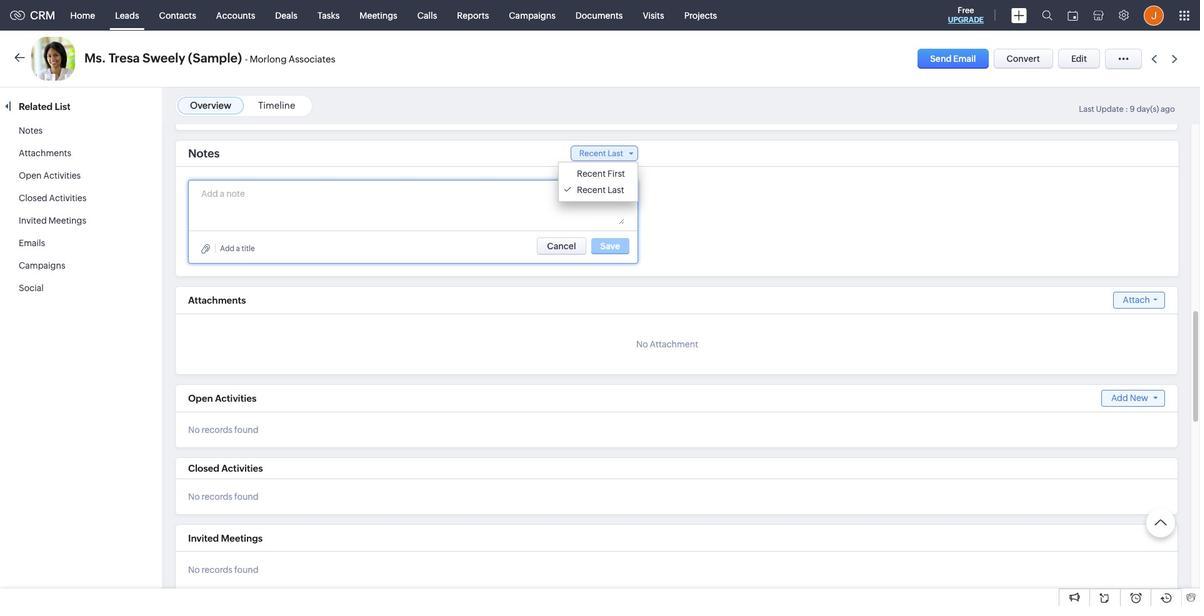 Task type: locate. For each thing, give the bounding box(es) containing it.
campaigns link right reports
[[499, 0, 566, 30]]

social
[[19, 283, 44, 293]]

reports
[[457, 10, 489, 20]]

3 no records found from the top
[[188, 565, 259, 575]]

last down first
[[608, 185, 624, 195]]

edit
[[1071, 54, 1087, 64]]

add a title
[[220, 244, 255, 253]]

0 horizontal spatial invited meetings
[[19, 216, 86, 226]]

1 vertical spatial notes
[[188, 147, 220, 160]]

2 vertical spatial recent
[[577, 185, 606, 195]]

meetings
[[360, 10, 397, 20], [49, 216, 86, 226], [221, 533, 263, 544]]

email
[[953, 54, 976, 64]]

1 horizontal spatial open
[[188, 393, 213, 404]]

notes down related
[[19, 126, 43, 136]]

0 horizontal spatial closed
[[19, 193, 47, 203]]

2 vertical spatial records
[[202, 565, 233, 575]]

open activities link
[[19, 171, 81, 181]]

invited meetings
[[19, 216, 86, 226], [188, 533, 263, 544]]

recent
[[579, 149, 606, 158], [577, 169, 606, 179], [577, 185, 606, 195]]

day(s)
[[1137, 104, 1159, 114]]

found for invited meetings
[[234, 565, 259, 575]]

recent last down recent first in the top of the page
[[577, 185, 624, 195]]

deals
[[275, 10, 298, 20]]

0 horizontal spatial closed activities
[[19, 193, 86, 203]]

found for closed activities
[[234, 492, 259, 502]]

campaigns link down emails
[[19, 261, 65, 271]]

0 horizontal spatial meetings
[[49, 216, 86, 226]]

1 horizontal spatial meetings
[[221, 533, 263, 544]]

1 vertical spatial found
[[234, 492, 259, 502]]

0 horizontal spatial campaigns
[[19, 261, 65, 271]]

leads link
[[105, 0, 149, 30]]

1 horizontal spatial closed
[[188, 463, 219, 474]]

emails link
[[19, 238, 45, 248]]

1 horizontal spatial notes
[[188, 147, 220, 160]]

last update : 9 day(s) ago
[[1079, 104, 1175, 114]]

2 vertical spatial meetings
[[221, 533, 263, 544]]

recent last up recent first in the top of the page
[[579, 149, 623, 158]]

reports link
[[447, 0, 499, 30]]

contacts link
[[149, 0, 206, 30]]

campaigns link
[[499, 0, 566, 30], [19, 261, 65, 271]]

0 vertical spatial no records found
[[188, 425, 259, 435]]

recent left first
[[577, 169, 606, 179]]

0 vertical spatial add
[[220, 244, 235, 253]]

open activities
[[19, 171, 81, 181], [188, 393, 257, 404]]

2 horizontal spatial meetings
[[360, 10, 397, 20]]

leads
[[115, 10, 139, 20]]

a
[[236, 244, 240, 253]]

0 vertical spatial closed
[[19, 193, 47, 203]]

related
[[19, 101, 53, 112]]

3 records from the top
[[202, 565, 233, 575]]

2 found from the top
[[234, 492, 259, 502]]

crm
[[30, 9, 55, 22]]

attachment
[[650, 339, 698, 349]]

2 vertical spatial found
[[234, 565, 259, 575]]

0 horizontal spatial open
[[19, 171, 42, 181]]

0 horizontal spatial campaigns link
[[19, 261, 65, 271]]

ago
[[1161, 104, 1175, 114]]

send
[[930, 54, 952, 64]]

attachments
[[19, 148, 71, 158], [188, 295, 246, 306]]

projects link
[[674, 0, 727, 30]]

last up first
[[608, 149, 623, 158]]

campaigns
[[509, 10, 556, 20], [19, 261, 65, 271]]

recent up recent first in the top of the page
[[579, 149, 606, 158]]

0 vertical spatial campaigns link
[[499, 0, 566, 30]]

add left new
[[1111, 393, 1128, 403]]

0 vertical spatial invited meetings
[[19, 216, 86, 226]]

3 found from the top
[[234, 565, 259, 575]]

1 horizontal spatial open activities
[[188, 393, 257, 404]]

update
[[1096, 104, 1124, 114]]

last
[[1079, 104, 1095, 114], [608, 149, 623, 158], [608, 185, 624, 195]]

1 vertical spatial invited meetings
[[188, 533, 263, 544]]

no
[[636, 339, 648, 349], [188, 425, 200, 435], [188, 492, 200, 502], [188, 565, 200, 575]]

recent down recent first in the top of the page
[[577, 185, 606, 195]]

1 vertical spatial recent last
[[577, 185, 624, 195]]

1 vertical spatial open
[[188, 393, 213, 404]]

documents link
[[566, 0, 633, 30]]

attachments up the open activities link at the left top
[[19, 148, 71, 158]]

0 vertical spatial attachments
[[19, 148, 71, 158]]

associates
[[289, 54, 335, 64]]

1 horizontal spatial invited meetings
[[188, 533, 263, 544]]

records for invited
[[202, 565, 233, 575]]

upgrade
[[948, 16, 984, 24]]

0 horizontal spatial open activities
[[19, 171, 81, 181]]

timeline link
[[258, 100, 295, 111]]

visits
[[643, 10, 664, 20]]

2 records from the top
[[202, 492, 233, 502]]

recent last
[[579, 149, 623, 158], [577, 185, 624, 195]]

campaigns right reports
[[509, 10, 556, 20]]

notes
[[19, 126, 43, 136], [188, 147, 220, 160]]

no records found
[[188, 425, 259, 435], [188, 492, 259, 502], [188, 565, 259, 575]]

closed
[[19, 193, 47, 203], [188, 463, 219, 474]]

0 horizontal spatial notes
[[19, 126, 43, 136]]

documents
[[576, 10, 623, 20]]

None button
[[537, 238, 586, 255]]

0 vertical spatial open activities
[[19, 171, 81, 181]]

invited
[[19, 216, 47, 226], [188, 533, 219, 544]]

previous record image
[[1151, 55, 1157, 63]]

add
[[220, 244, 235, 253], [1111, 393, 1128, 403]]

0 vertical spatial found
[[234, 425, 259, 435]]

calls
[[417, 10, 437, 20]]

open
[[19, 171, 42, 181], [188, 393, 213, 404]]

tresa
[[109, 51, 140, 65]]

0 vertical spatial meetings
[[360, 10, 397, 20]]

1 vertical spatial campaigns
[[19, 261, 65, 271]]

0 vertical spatial invited
[[19, 216, 47, 226]]

1 vertical spatial no records found
[[188, 492, 259, 502]]

send email
[[930, 54, 976, 64]]

attach
[[1123, 295, 1150, 305]]

campaigns down emails
[[19, 261, 65, 271]]

records for closed
[[202, 492, 233, 502]]

notes down the overview link
[[188, 147, 220, 160]]

0 vertical spatial records
[[202, 425, 233, 435]]

meetings link
[[350, 0, 407, 30]]

1 horizontal spatial campaigns
[[509, 10, 556, 20]]

add left a
[[220, 244, 235, 253]]

related list
[[19, 101, 73, 112]]

list
[[55, 101, 70, 112]]

1 no records found from the top
[[188, 425, 259, 435]]

0 horizontal spatial attachments
[[19, 148, 71, 158]]

1 vertical spatial add
[[1111, 393, 1128, 403]]

invited meetings link
[[19, 216, 86, 226]]

accounts
[[216, 10, 255, 20]]

no records found for meetings
[[188, 565, 259, 575]]

ms. tresa sweely (sample) - morlong associates
[[84, 51, 335, 65]]

activities
[[43, 171, 81, 181], [49, 193, 86, 203], [215, 393, 257, 404], [221, 463, 263, 474]]

0 vertical spatial notes
[[19, 126, 43, 136]]

found
[[234, 425, 259, 435], [234, 492, 259, 502], [234, 565, 259, 575]]

attachments down add a title
[[188, 295, 246, 306]]

0 horizontal spatial add
[[220, 244, 235, 253]]

create menu image
[[1011, 8, 1027, 23]]

1 vertical spatial invited
[[188, 533, 219, 544]]

1 vertical spatial records
[[202, 492, 233, 502]]

2 vertical spatial no records found
[[188, 565, 259, 575]]

1 horizontal spatial campaigns link
[[499, 0, 566, 30]]

morlong
[[250, 54, 287, 64]]

1 vertical spatial attachments
[[188, 295, 246, 306]]

1 horizontal spatial closed activities
[[188, 463, 263, 474]]

2 vertical spatial last
[[608, 185, 624, 195]]

last left update
[[1079, 104, 1095, 114]]

accounts link
[[206, 0, 265, 30]]

records
[[202, 425, 233, 435], [202, 492, 233, 502], [202, 565, 233, 575]]

1 horizontal spatial add
[[1111, 393, 1128, 403]]

projects
[[684, 10, 717, 20]]

closed activities
[[19, 193, 86, 203], [188, 463, 263, 474]]

2 no records found from the top
[[188, 492, 259, 502]]

no attachment
[[636, 339, 698, 349]]



Task type: vqa. For each thing, say whether or not it's contained in the screenshot.
name
no



Task type: describe. For each thing, give the bounding box(es) containing it.
attach link
[[1113, 292, 1165, 309]]

title
[[242, 244, 255, 253]]

emails
[[19, 238, 45, 248]]

add for add a title
[[220, 244, 235, 253]]

sweely
[[143, 51, 185, 65]]

new
[[1130, 393, 1148, 403]]

no records found for activities
[[188, 492, 259, 502]]

attachments link
[[19, 148, 71, 158]]

(sample)
[[188, 51, 242, 65]]

search image
[[1042, 10, 1053, 21]]

9
[[1130, 104, 1135, 114]]

timeline
[[258, 100, 295, 111]]

calls link
[[407, 0, 447, 30]]

0 vertical spatial last
[[1079, 104, 1095, 114]]

1 horizontal spatial invited
[[188, 533, 219, 544]]

profile image
[[1144, 5, 1164, 25]]

1 vertical spatial last
[[608, 149, 623, 158]]

profile element
[[1136, 0, 1171, 30]]

1 vertical spatial closed activities
[[188, 463, 263, 474]]

next record image
[[1172, 55, 1180, 63]]

deals link
[[265, 0, 308, 30]]

free
[[958, 6, 974, 15]]

1 vertical spatial open activities
[[188, 393, 257, 404]]

1 vertical spatial meetings
[[49, 216, 86, 226]]

0 vertical spatial closed activities
[[19, 193, 86, 203]]

send email button
[[918, 49, 989, 69]]

1 horizontal spatial attachments
[[188, 295, 246, 306]]

1 vertical spatial campaigns link
[[19, 261, 65, 271]]

edit button
[[1058, 49, 1100, 69]]

crm link
[[10, 9, 55, 22]]

home
[[70, 10, 95, 20]]

convert button
[[994, 49, 1053, 69]]

0 vertical spatial recent
[[579, 149, 606, 158]]

1 records from the top
[[202, 425, 233, 435]]

notes link
[[19, 126, 43, 136]]

overview
[[190, 100, 231, 111]]

0 vertical spatial campaigns
[[509, 10, 556, 20]]

add new
[[1111, 393, 1148, 403]]

0 vertical spatial recent last
[[579, 149, 623, 158]]

1 found from the top
[[234, 425, 259, 435]]

1 vertical spatial recent
[[577, 169, 606, 179]]

Add a note text field
[[201, 187, 625, 224]]

:
[[1126, 104, 1128, 114]]

1 vertical spatial closed
[[188, 463, 219, 474]]

0 horizontal spatial invited
[[19, 216, 47, 226]]

search element
[[1035, 0, 1060, 31]]

home link
[[60, 0, 105, 30]]

free upgrade
[[948, 6, 984, 24]]

first
[[608, 169, 625, 179]]

visits link
[[633, 0, 674, 30]]

create menu element
[[1004, 0, 1035, 30]]

convert
[[1007, 54, 1040, 64]]

ms.
[[84, 51, 106, 65]]

closed activities link
[[19, 193, 86, 203]]

calendar image
[[1068, 10, 1078, 20]]

overview link
[[190, 100, 231, 111]]

recent first
[[577, 169, 625, 179]]

tasks
[[318, 10, 340, 20]]

tasks link
[[308, 0, 350, 30]]

contacts
[[159, 10, 196, 20]]

add for add new
[[1111, 393, 1128, 403]]

social link
[[19, 283, 44, 293]]

-
[[245, 54, 248, 64]]

0 vertical spatial open
[[19, 171, 42, 181]]



